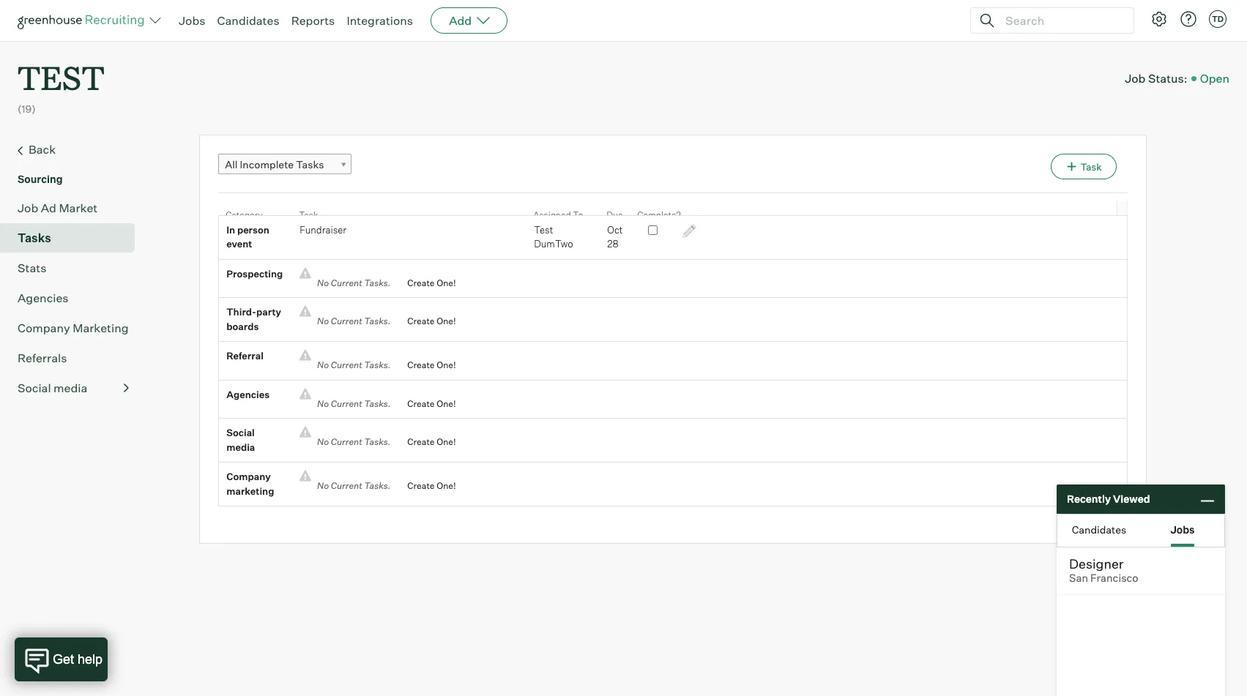 Task type: describe. For each thing, give the bounding box(es) containing it.
ad
[[41, 200, 56, 215]]

create one! for third-party boards
[[407, 316, 456, 327]]

current for referral
[[331, 360, 362, 371]]

media inside 'link'
[[54, 381, 87, 395]]

create for agencies
[[407, 398, 435, 409]]

francisco
[[1091, 572, 1139, 585]]

create one! link for company marketing
[[396, 479, 456, 493]]

create one! link for referral
[[396, 358, 456, 373]]

recently viewed
[[1067, 493, 1150, 506]]

td
[[1212, 14, 1224, 24]]

create for referral
[[407, 360, 435, 371]]

test (19)
[[18, 56, 105, 115]]

Search text field
[[1002, 10, 1121, 31]]

candidates link
[[217, 13, 280, 28]]

no current tasks. for agencies
[[312, 398, 396, 409]]

create for company marketing
[[407, 481, 435, 492]]

assigned to
[[533, 209, 583, 220]]

one! for prospecting
[[437, 277, 456, 288]]

1 vertical spatial agencies
[[227, 389, 270, 400]]

oct 28
[[607, 224, 623, 250]]

oct
[[607, 224, 623, 236]]

one! for company marketing
[[437, 481, 456, 492]]

viewed
[[1113, 493, 1150, 506]]

marketing
[[227, 485, 274, 497]]

one! for referral
[[437, 360, 456, 371]]

no current tasks. for third-party boards
[[312, 316, 396, 327]]

party
[[256, 306, 281, 318]]

current for third-party boards
[[331, 316, 362, 327]]

recently
[[1067, 493, 1111, 506]]

job for job ad market
[[18, 200, 38, 215]]

to
[[573, 209, 583, 220]]

td button
[[1206, 7, 1230, 31]]

create one! for company marketing
[[407, 481, 456, 492]]

tasks. for referral
[[364, 360, 391, 371]]

test dumtwo
[[534, 224, 573, 250]]

integrations link
[[347, 13, 413, 28]]

current for prospecting
[[331, 277, 362, 288]]

company marketing
[[18, 321, 129, 335]]

third-
[[227, 306, 256, 318]]

create one! for agencies
[[407, 398, 456, 409]]

tasks. for agencies
[[364, 398, 391, 409]]

all
[[225, 158, 238, 170]]

no for agencies
[[317, 398, 329, 409]]

create for third-party boards
[[407, 316, 435, 327]]

all incomplete tasks
[[225, 158, 324, 170]]

company marketing
[[227, 471, 274, 497]]

referrals link
[[18, 349, 129, 367]]

job status:
[[1125, 71, 1188, 85]]

job ad market
[[18, 200, 98, 215]]

greenhouse recruiting image
[[18, 12, 149, 29]]

create one! link for third-party boards
[[396, 314, 456, 329]]

1 vertical spatial media
[[227, 441, 255, 453]]

event
[[227, 238, 252, 250]]

in
[[227, 224, 235, 236]]

candidates inside tab list
[[1072, 523, 1127, 536]]

test
[[534, 224, 553, 236]]

fundraiser
[[300, 224, 347, 236]]

back
[[29, 142, 56, 157]]

create one! link for social media
[[396, 435, 456, 450]]

open
[[1200, 71, 1230, 85]]

market
[[59, 200, 98, 215]]

task for sourcing
[[1081, 161, 1102, 173]]

jobs inside tab list
[[1171, 523, 1195, 536]]

tasks link
[[18, 229, 129, 247]]

assigned
[[533, 209, 571, 220]]

create for prospecting
[[407, 277, 435, 288]]

tab list containing candidates
[[1058, 515, 1225, 547]]



Task type: locate. For each thing, give the bounding box(es) containing it.
stats
[[18, 261, 46, 275]]

6 current from the top
[[331, 481, 362, 492]]

5 no current tasks. from the top
[[312, 437, 396, 448]]

5 create one! link from the top
[[396, 435, 456, 450]]

td button
[[1209, 10, 1227, 28]]

referral
[[227, 350, 264, 362]]

boards
[[227, 321, 259, 332]]

category
[[226, 209, 263, 220]]

person
[[237, 224, 269, 236]]

designer
[[1069, 556, 1124, 572]]

1 current from the top
[[331, 277, 362, 288]]

media down "referrals" link
[[54, 381, 87, 395]]

company marketing link
[[18, 319, 129, 337]]

4 no from the top
[[317, 398, 329, 409]]

5 tasks. from the top
[[364, 437, 391, 448]]

2 tasks. from the top
[[364, 316, 391, 327]]

4 one! from the top
[[437, 398, 456, 409]]

0 vertical spatial job
[[1125, 71, 1146, 85]]

one! for social media
[[437, 437, 456, 448]]

create one! link for agencies
[[396, 397, 456, 411]]

social media inside 'link'
[[18, 381, 87, 395]]

company
[[18, 321, 70, 335], [227, 471, 271, 483]]

company inside company marketing
[[227, 471, 271, 483]]

all incomplete tasks link
[[218, 154, 352, 175]]

3 create from the top
[[407, 360, 435, 371]]

0 vertical spatial agencies
[[18, 291, 69, 305]]

current for agencies
[[331, 398, 362, 409]]

0 horizontal spatial social media
[[18, 381, 87, 395]]

current for social media
[[331, 437, 362, 448]]

social
[[18, 381, 51, 395], [227, 427, 255, 439]]

create one! for social media
[[407, 437, 456, 448]]

1 horizontal spatial media
[[227, 441, 255, 453]]

no current tasks. for prospecting
[[312, 277, 396, 288]]

reports
[[291, 13, 335, 28]]

4 no current tasks. from the top
[[312, 398, 396, 409]]

tasks. for third-party boards
[[364, 316, 391, 327]]

candidates right jobs link
[[217, 13, 280, 28]]

tasks. for company marketing
[[364, 481, 391, 492]]

1 tasks. from the top
[[364, 277, 391, 288]]

1 vertical spatial company
[[227, 471, 271, 483]]

6 create from the top
[[407, 481, 435, 492]]

0 horizontal spatial candidates
[[217, 13, 280, 28]]

task for task
[[299, 209, 318, 220]]

job left status:
[[1125, 71, 1146, 85]]

0 vertical spatial social
[[18, 381, 51, 395]]

no for referral
[[317, 360, 329, 371]]

5 no from the top
[[317, 437, 329, 448]]

agencies down stats
[[18, 291, 69, 305]]

3 current from the top
[[331, 360, 362, 371]]

5 one! from the top
[[437, 437, 456, 448]]

3 tasks. from the top
[[364, 360, 391, 371]]

2 one! from the top
[[437, 316, 456, 327]]

28
[[607, 238, 619, 250]]

0 horizontal spatial jobs
[[179, 13, 205, 28]]

1 no from the top
[[317, 277, 329, 288]]

job
[[1125, 71, 1146, 85], [18, 200, 38, 215]]

no
[[317, 277, 329, 288], [317, 316, 329, 327], [317, 360, 329, 371], [317, 398, 329, 409], [317, 437, 329, 448], [317, 481, 329, 492]]

1 horizontal spatial jobs
[[1171, 523, 1195, 536]]

integrations
[[347, 13, 413, 28]]

6 no from the top
[[317, 481, 329, 492]]

tab list
[[1058, 515, 1225, 547]]

0 vertical spatial task
[[1081, 161, 1102, 173]]

4 create from the top
[[407, 398, 435, 409]]

one!
[[437, 277, 456, 288], [437, 316, 456, 327], [437, 360, 456, 371], [437, 398, 456, 409], [437, 437, 456, 448], [437, 481, 456, 492]]

0 vertical spatial jobs
[[179, 13, 205, 28]]

social down referrals
[[18, 381, 51, 395]]

tasks up stats
[[18, 230, 51, 245]]

0 vertical spatial company
[[18, 321, 70, 335]]

create one! for prospecting
[[407, 277, 456, 288]]

2 current from the top
[[331, 316, 362, 327]]

None checkbox
[[648, 225, 658, 235]]

0 vertical spatial candidates
[[217, 13, 280, 28]]

agencies link
[[18, 289, 129, 307]]

company up referrals
[[18, 321, 70, 335]]

candidates down recently viewed
[[1072, 523, 1127, 536]]

3 create one! link from the top
[[396, 358, 456, 373]]

media up company marketing
[[227, 441, 255, 453]]

5 create one! from the top
[[407, 437, 456, 448]]

create one!
[[407, 277, 456, 288], [407, 316, 456, 327], [407, 360, 456, 371], [407, 398, 456, 409], [407, 437, 456, 448], [407, 481, 456, 492]]

reports link
[[291, 13, 335, 28]]

3 create one! from the top
[[407, 360, 456, 371]]

2 no current tasks. from the top
[[312, 316, 396, 327]]

no current tasks. for company marketing
[[312, 481, 396, 492]]

1 vertical spatial candidates
[[1072, 523, 1127, 536]]

4 tasks. from the top
[[364, 398, 391, 409]]

no for social media
[[317, 437, 329, 448]]

back link
[[18, 140, 129, 159]]

0 vertical spatial media
[[54, 381, 87, 395]]

1 vertical spatial social
[[227, 427, 255, 439]]

1 horizontal spatial agencies
[[227, 389, 270, 400]]

test
[[18, 56, 105, 99]]

1 vertical spatial tasks
[[18, 230, 51, 245]]

4 create one! from the top
[[407, 398, 456, 409]]

1 horizontal spatial social media
[[227, 427, 255, 453]]

agencies
[[18, 291, 69, 305], [227, 389, 270, 400]]

job ad market link
[[18, 199, 129, 217]]

1 horizontal spatial social
[[227, 427, 255, 439]]

4 create one! link from the top
[[396, 397, 456, 411]]

prospecting
[[227, 268, 283, 280]]

0 horizontal spatial company
[[18, 321, 70, 335]]

create for social media
[[407, 437, 435, 448]]

no for company marketing
[[317, 481, 329, 492]]

6 no current tasks. from the top
[[312, 481, 396, 492]]

create one! link for prospecting
[[396, 276, 456, 290]]

create one! link
[[396, 276, 456, 290], [396, 314, 456, 329], [396, 358, 456, 373], [396, 397, 456, 411], [396, 435, 456, 450], [396, 479, 456, 493]]

due
[[607, 209, 623, 220]]

1 create one! from the top
[[407, 277, 456, 288]]

tasks
[[296, 158, 324, 170], [18, 230, 51, 245]]

1 horizontal spatial task
[[1081, 161, 1102, 173]]

1 create one! link from the top
[[396, 276, 456, 290]]

add
[[449, 13, 472, 28]]

jobs
[[179, 13, 205, 28], [1171, 523, 1195, 536]]

1 no current tasks. from the top
[[312, 277, 396, 288]]

one! for agencies
[[437, 398, 456, 409]]

configure image
[[1151, 10, 1168, 28]]

third-party boards
[[227, 306, 281, 332]]

company for company marketing
[[18, 321, 70, 335]]

3 one! from the top
[[437, 360, 456, 371]]

no for prospecting
[[317, 277, 329, 288]]

task
[[1081, 161, 1102, 173], [299, 209, 318, 220]]

5 create from the top
[[407, 437, 435, 448]]

0 vertical spatial tasks
[[296, 158, 324, 170]]

incomplete
[[240, 158, 294, 170]]

complete?
[[637, 209, 681, 220]]

3 no from the top
[[317, 360, 329, 371]]

job for job status:
[[1125, 71, 1146, 85]]

1 vertical spatial jobs
[[1171, 523, 1195, 536]]

0 horizontal spatial job
[[18, 200, 38, 215]]

candidates
[[217, 13, 280, 28], [1072, 523, 1127, 536]]

1 vertical spatial task
[[299, 209, 318, 220]]

sourcing
[[18, 173, 63, 185]]

1 vertical spatial job
[[18, 200, 38, 215]]

2 create one! from the top
[[407, 316, 456, 327]]

1 create from the top
[[407, 277, 435, 288]]

4 current from the top
[[331, 398, 362, 409]]

6 tasks. from the top
[[364, 481, 391, 492]]

0 horizontal spatial social
[[18, 381, 51, 395]]

2 no from the top
[[317, 316, 329, 327]]

referrals
[[18, 351, 67, 365]]

agencies down referral
[[227, 389, 270, 400]]

social inside 'link'
[[18, 381, 51, 395]]

6 one! from the top
[[437, 481, 456, 492]]

current for company marketing
[[331, 481, 362, 492]]

6 create one! link from the top
[[396, 479, 456, 493]]

media
[[54, 381, 87, 395], [227, 441, 255, 453]]

dumtwo
[[534, 238, 573, 250]]

social media down referrals
[[18, 381, 87, 395]]

6 create one! from the top
[[407, 481, 456, 492]]

(19)
[[18, 103, 36, 115]]

2 create from the top
[[407, 316, 435, 327]]

designer san francisco
[[1069, 556, 1139, 585]]

0 horizontal spatial task
[[299, 209, 318, 220]]

company for company marketing
[[227, 471, 271, 483]]

stats link
[[18, 259, 129, 277]]

test link
[[18, 41, 105, 102]]

current
[[331, 277, 362, 288], [331, 316, 362, 327], [331, 360, 362, 371], [331, 398, 362, 409], [331, 437, 362, 448], [331, 481, 362, 492]]

create one! for referral
[[407, 360, 456, 371]]

0 vertical spatial social media
[[18, 381, 87, 395]]

1 horizontal spatial tasks
[[296, 158, 324, 170]]

1 one! from the top
[[437, 277, 456, 288]]

social media link
[[18, 379, 129, 397]]

marketing
[[73, 321, 129, 335]]

add button
[[431, 7, 508, 34]]

0 horizontal spatial agencies
[[18, 291, 69, 305]]

1 horizontal spatial job
[[1125, 71, 1146, 85]]

0 horizontal spatial tasks
[[18, 230, 51, 245]]

social up company marketing
[[227, 427, 255, 439]]

no current tasks.
[[312, 277, 396, 288], [312, 316, 396, 327], [312, 360, 396, 371], [312, 398, 396, 409], [312, 437, 396, 448], [312, 481, 396, 492]]

5 current from the top
[[331, 437, 362, 448]]

tasks.
[[364, 277, 391, 288], [364, 316, 391, 327], [364, 360, 391, 371], [364, 398, 391, 409], [364, 437, 391, 448], [364, 481, 391, 492]]

0 horizontal spatial media
[[54, 381, 87, 395]]

status:
[[1149, 71, 1188, 85]]

3 no current tasks. from the top
[[312, 360, 396, 371]]

2 create one! link from the top
[[396, 314, 456, 329]]

tasks. for prospecting
[[364, 277, 391, 288]]

1 horizontal spatial company
[[227, 471, 271, 483]]

san
[[1069, 572, 1089, 585]]

1 vertical spatial social media
[[227, 427, 255, 453]]

tasks. for social media
[[364, 437, 391, 448]]

job left ad at left
[[18, 200, 38, 215]]

in person event
[[227, 224, 269, 250]]

tasks right incomplete
[[296, 158, 324, 170]]

company up the marketing
[[227, 471, 271, 483]]

no for third-party boards
[[317, 316, 329, 327]]

1 horizontal spatial candidates
[[1072, 523, 1127, 536]]

no current tasks. for referral
[[312, 360, 396, 371]]

jobs link
[[179, 13, 205, 28]]

create
[[407, 277, 435, 288], [407, 316, 435, 327], [407, 360, 435, 371], [407, 398, 435, 409], [407, 437, 435, 448], [407, 481, 435, 492]]

one! for third-party boards
[[437, 316, 456, 327]]

social media
[[18, 381, 87, 395], [227, 427, 255, 453]]

social media up company marketing
[[227, 427, 255, 453]]

no current tasks. for social media
[[312, 437, 396, 448]]



Task type: vqa. For each thing, say whether or not it's contained in the screenshot.
person
yes



